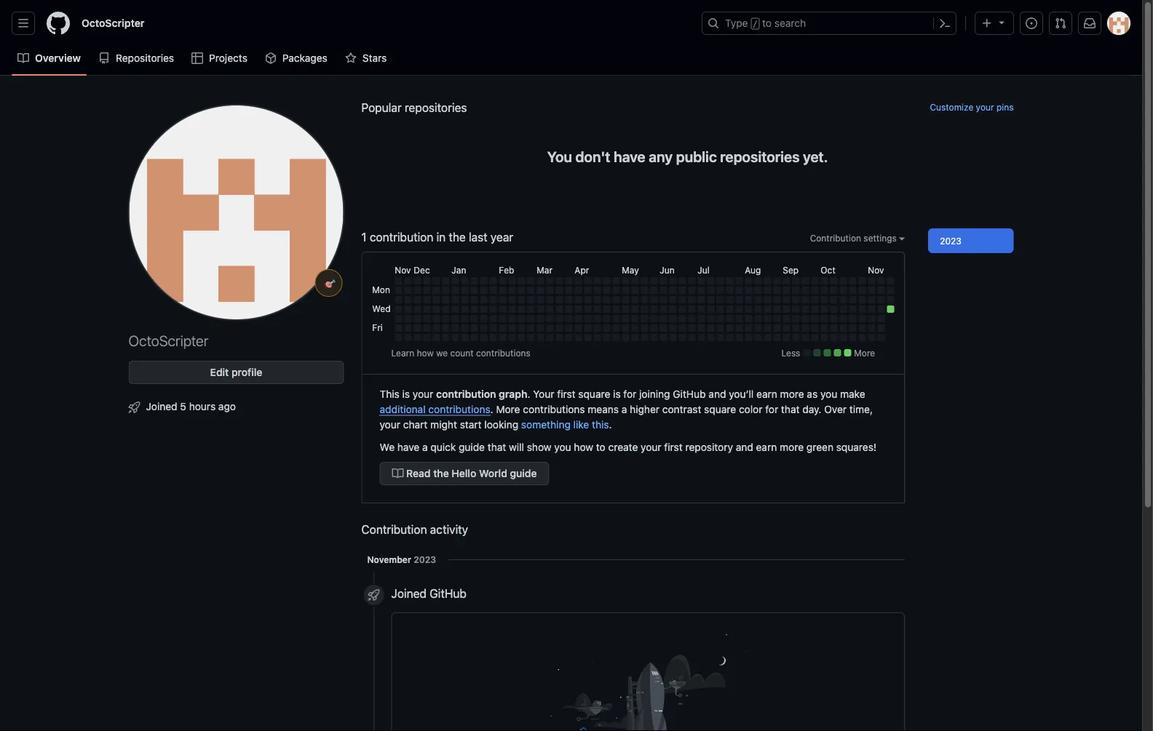 Task type: locate. For each thing, give the bounding box(es) containing it.
mon
[[372, 285, 390, 295]]

0 horizontal spatial have
[[397, 441, 420, 453]]

is up means
[[613, 388, 621, 400]]

start
[[460, 419, 482, 431]]

1 horizontal spatial for
[[765, 403, 778, 415]]

is up additional
[[402, 388, 410, 400]]

book image
[[392, 468, 404, 480]]

0 vertical spatial joined
[[146, 400, 177, 412]]

your up additional contributions link
[[413, 388, 433, 400]]

0 vertical spatial more
[[780, 388, 804, 400]]

a left the quick
[[422, 441, 428, 453]]

contributions up start at bottom
[[428, 403, 490, 415]]

your right create
[[641, 441, 661, 453]]

0 vertical spatial and
[[709, 388, 726, 400]]

0 horizontal spatial nov
[[395, 265, 411, 275]]

nov left dec
[[395, 265, 411, 275]]

more down graph
[[496, 403, 520, 415]]

0 horizontal spatial square
[[578, 388, 610, 400]]

guide down start at bottom
[[459, 441, 485, 453]]

more up make
[[854, 348, 875, 358]]

rocket image
[[368, 590, 380, 601]]

1 vertical spatial to
[[596, 441, 606, 453]]

how down like
[[574, 441, 593, 453]]

0 vertical spatial to
[[762, 17, 772, 29]]

1 horizontal spatial that
[[781, 403, 800, 415]]

joined left 5
[[146, 400, 177, 412]]

2023 down contribution activity
[[414, 555, 436, 565]]

your down additional
[[380, 419, 400, 431]]

apr
[[575, 265, 589, 275]]

triangle down image
[[996, 16, 1008, 28]]

read the hello world guide
[[404, 468, 537, 480]]

0 vertical spatial octoscripter
[[82, 17, 145, 29]]

and
[[709, 388, 726, 400], [736, 441, 753, 453]]

package image
[[265, 52, 277, 64]]

0 horizontal spatial first
[[557, 388, 576, 400]]

1 horizontal spatial how
[[574, 441, 593, 453]]

squares!
[[836, 441, 877, 453]]

create
[[608, 441, 638, 453]]

1 horizontal spatial first
[[664, 441, 683, 453]]

1 vertical spatial a
[[422, 441, 428, 453]]

that
[[781, 403, 800, 415], [488, 441, 506, 453]]

0 vertical spatial contribution
[[810, 233, 861, 243]]

contribution up november
[[361, 523, 427, 537]]

0 horizontal spatial contribution
[[361, 523, 427, 537]]

over
[[824, 403, 847, 415]]

homepage image
[[47, 12, 70, 35]]

1 vertical spatial square
[[704, 403, 736, 415]]

octoscripter up repo icon
[[82, 17, 145, 29]]

1 horizontal spatial square
[[704, 403, 736, 415]]

for up higher
[[623, 388, 637, 400]]

show
[[527, 441, 551, 453]]

year
[[491, 230, 513, 244]]

this
[[592, 419, 609, 431]]

cell
[[395, 277, 402, 285], [404, 277, 412, 285], [414, 277, 421, 285], [423, 277, 430, 285], [433, 277, 440, 285], [442, 277, 449, 285], [452, 277, 459, 285], [461, 277, 468, 285], [471, 277, 478, 285], [480, 277, 487, 285], [489, 277, 497, 285], [499, 277, 506, 285], [508, 277, 516, 285], [518, 277, 525, 285], [527, 277, 535, 285], [537, 277, 544, 285], [546, 277, 554, 285], [556, 277, 563, 285], [565, 277, 572, 285], [575, 277, 582, 285], [584, 277, 591, 285], [594, 277, 601, 285], [603, 277, 610, 285], [612, 277, 620, 285], [622, 277, 629, 285], [631, 277, 639, 285], [641, 277, 648, 285], [650, 277, 658, 285], [660, 277, 667, 285], [669, 277, 677, 285], [679, 277, 686, 285], [688, 277, 695, 285], [698, 277, 705, 285], [707, 277, 714, 285], [717, 277, 724, 285], [726, 277, 733, 285], [736, 277, 743, 285], [745, 277, 752, 285], [754, 277, 762, 285], [764, 277, 771, 285], [773, 277, 781, 285], [783, 277, 790, 285], [792, 277, 800, 285], [802, 277, 809, 285], [811, 277, 819, 285], [821, 277, 828, 285], [830, 277, 837, 285], [840, 277, 847, 285], [849, 277, 856, 285], [859, 277, 866, 285], [868, 277, 875, 285], [877, 277, 885, 285], [887, 277, 894, 285], [395, 287, 402, 294], [404, 287, 412, 294], [414, 287, 421, 294], [423, 287, 430, 294], [433, 287, 440, 294], [442, 287, 449, 294], [452, 287, 459, 294], [461, 287, 468, 294], [471, 287, 478, 294], [480, 287, 487, 294], [489, 287, 497, 294], [499, 287, 506, 294], [508, 287, 516, 294], [518, 287, 525, 294], [527, 287, 535, 294], [537, 287, 544, 294], [546, 287, 554, 294], [556, 287, 563, 294], [565, 287, 572, 294], [575, 287, 582, 294], [584, 287, 591, 294], [594, 287, 601, 294], [603, 287, 610, 294], [612, 287, 620, 294], [622, 287, 629, 294], [631, 287, 639, 294], [641, 287, 648, 294], [650, 287, 658, 294], [660, 287, 667, 294], [669, 287, 677, 294], [679, 287, 686, 294], [688, 287, 695, 294], [698, 287, 705, 294], [707, 287, 714, 294], [717, 287, 724, 294], [726, 287, 733, 294], [736, 287, 743, 294], [745, 287, 752, 294], [754, 287, 762, 294], [764, 287, 771, 294], [773, 287, 781, 294], [783, 287, 790, 294], [792, 287, 800, 294], [802, 287, 809, 294], [811, 287, 819, 294], [821, 287, 828, 294], [830, 287, 837, 294], [840, 287, 847, 294], [849, 287, 856, 294], [859, 287, 866, 294], [868, 287, 875, 294], [877, 287, 885, 294], [887, 287, 894, 294], [395, 296, 402, 304], [404, 296, 412, 304], [414, 296, 421, 304], [423, 296, 430, 304], [433, 296, 440, 304], [442, 296, 449, 304], [452, 296, 459, 304], [461, 296, 468, 304], [471, 296, 478, 304], [480, 296, 487, 304], [489, 296, 497, 304], [499, 296, 506, 304], [508, 296, 516, 304], [518, 296, 525, 304], [527, 296, 535, 304], [537, 296, 544, 304], [556, 296, 563, 304], [565, 296, 572, 304], [575, 296, 582, 304], [594, 296, 601, 304], [603, 296, 610, 304], [612, 296, 620, 304], [622, 296, 629, 304], [631, 296, 639, 304], [641, 296, 648, 304], [650, 296, 658, 304], [660, 296, 667, 304], [669, 296, 677, 304], [679, 296, 686, 304], [688, 296, 695, 304], [698, 296, 705, 304], [707, 296, 714, 304], [717, 296, 724, 304], [726, 296, 733, 304], [736, 296, 743, 304], [745, 296, 752, 304], [754, 296, 762, 304], [764, 296, 771, 304], [773, 296, 781, 304], [783, 296, 790, 304], [792, 296, 800, 304], [802, 296, 809, 304], [811, 296, 819, 304], [821, 296, 828, 304], [830, 296, 837, 304], [840, 296, 847, 304], [849, 296, 856, 304], [859, 296, 866, 304], [868, 296, 875, 304], [877, 296, 885, 304], [887, 296, 894, 304], [395, 306, 402, 313], [404, 306, 412, 313], [414, 306, 421, 313], [423, 306, 430, 313], [433, 306, 440, 313], [442, 306, 449, 313], [452, 306, 459, 313], [461, 306, 468, 313], [471, 306, 478, 313], [480, 306, 487, 313], [489, 306, 497, 313], [499, 306, 506, 313], [508, 306, 516, 313], [518, 306, 525, 313], [527, 306, 535, 313], [537, 306, 544, 313], [546, 306, 554, 313], [556, 306, 563, 313], [565, 306, 572, 313], [575, 306, 582, 313], [584, 306, 591, 313], [594, 306, 601, 313], [603, 306, 610, 313], [612, 306, 620, 313], [622, 306, 629, 313], [631, 306, 639, 313], [641, 306, 648, 313], [650, 306, 658, 313], [660, 306, 667, 313], [669, 306, 677, 313], [679, 306, 686, 313], [688, 306, 695, 313], [698, 306, 705, 313], [707, 306, 714, 313], [717, 306, 724, 313], [726, 306, 733, 313], [736, 306, 743, 313], [745, 306, 752, 313], [754, 306, 762, 313], [764, 306, 771, 313], [773, 306, 781, 313], [783, 306, 790, 313], [792, 306, 800, 313], [802, 306, 809, 313], [811, 306, 819, 313], [821, 306, 828, 313], [830, 306, 837, 313], [840, 306, 847, 313], [849, 306, 856, 313], [859, 306, 866, 313], [868, 306, 875, 313], [877, 306, 885, 313], [887, 306, 894, 313], [395, 315, 402, 323], [404, 315, 412, 323], [414, 315, 421, 323], [423, 315, 430, 323], [433, 315, 440, 323], [442, 315, 449, 323], [452, 315, 459, 323], [461, 315, 468, 323], [471, 315, 478, 323], [480, 315, 487, 323], [489, 315, 497, 323], [499, 315, 506, 323], [508, 315, 516, 323], [518, 315, 525, 323], [527, 315, 535, 323], [537, 315, 544, 323], [546, 315, 554, 323], [556, 315, 563, 323], [565, 315, 572, 323], [575, 315, 582, 323], [584, 315, 591, 323], [594, 315, 601, 323], [603, 315, 610, 323], [612, 315, 620, 323], [622, 315, 629, 323], [631, 315, 639, 323], [641, 315, 648, 323], [650, 315, 658, 323], [660, 315, 667, 323], [669, 315, 677, 323], [679, 315, 686, 323], [688, 315, 695, 323], [698, 315, 705, 323], [707, 315, 714, 323], [717, 315, 724, 323], [726, 315, 733, 323], [736, 315, 743, 323], [745, 315, 752, 323], [754, 315, 762, 323], [764, 315, 771, 323], [773, 315, 781, 323], [783, 315, 790, 323], [792, 315, 800, 323], [802, 315, 809, 323], [811, 315, 819, 323], [821, 315, 828, 323], [830, 315, 837, 323], [840, 315, 847, 323], [849, 315, 856, 323], [859, 315, 866, 323], [868, 315, 875, 323], [877, 315, 885, 323], [395, 325, 402, 332], [404, 325, 412, 332], [414, 325, 421, 332], [423, 325, 430, 332], [433, 325, 440, 332], [442, 325, 449, 332], [452, 325, 459, 332], [461, 325, 468, 332], [471, 325, 478, 332], [480, 325, 487, 332], [489, 325, 497, 332], [499, 325, 506, 332], [508, 325, 516, 332], [518, 325, 525, 332], [527, 325, 535, 332], [537, 325, 544, 332], [556, 325, 563, 332], [565, 325, 572, 332], [575, 325, 582, 332], [584, 325, 591, 332], [594, 325, 601, 332], [603, 325, 610, 332], [612, 325, 620, 332], [622, 325, 629, 332], [631, 325, 639, 332], [641, 325, 648, 332], [650, 325, 658, 332], [660, 325, 667, 332], [669, 325, 677, 332], [679, 325, 686, 332], [688, 325, 695, 332], [698, 325, 705, 332], [707, 325, 714, 332], [717, 325, 724, 332], [726, 325, 733, 332], [736, 325, 743, 332], [745, 325, 752, 332], [754, 325, 762, 332], [764, 325, 771, 332], [773, 325, 781, 332], [783, 325, 790, 332], [792, 325, 800, 332], [802, 325, 809, 332], [811, 325, 819, 332], [821, 325, 828, 332], [830, 325, 837, 332], [840, 325, 847, 332], [859, 325, 866, 332], [868, 325, 875, 332], [877, 325, 885, 332], [395, 334, 402, 341], [404, 334, 412, 341], [414, 334, 421, 341], [423, 334, 430, 341], [433, 334, 440, 341], [442, 334, 449, 341], [452, 334, 459, 341], [461, 334, 468, 341], [471, 334, 478, 341], [480, 334, 487, 341], [489, 334, 497, 341], [499, 334, 506, 341], [508, 334, 516, 341], [518, 334, 525, 341], [527, 334, 535, 341], [537, 334, 544, 341], [546, 334, 554, 341], [556, 334, 563, 341], [565, 334, 572, 341], [575, 334, 582, 341], [584, 334, 591, 341], [594, 334, 601, 341], [603, 334, 610, 341], [612, 334, 620, 341], [622, 334, 629, 341], [631, 334, 639, 341], [641, 334, 648, 341], [650, 334, 658, 341], [660, 334, 667, 341], [669, 334, 677, 341], [679, 334, 686, 341], [688, 334, 695, 341], [698, 334, 705, 341], [707, 334, 714, 341], [717, 334, 724, 341], [726, 334, 733, 341], [736, 334, 743, 341], [745, 334, 752, 341], [754, 334, 762, 341], [764, 334, 771, 341], [773, 334, 781, 341], [783, 334, 790, 341], [792, 334, 800, 341], [802, 334, 809, 341], [811, 334, 819, 341], [821, 334, 828, 341], [830, 334, 837, 341], [840, 334, 847, 341], [849, 334, 856, 341], [859, 334, 866, 341], [868, 334, 875, 341], [877, 334, 885, 341]]

learn how we count contributions
[[391, 348, 531, 358]]

0 vertical spatial github
[[673, 388, 706, 400]]

0 horizontal spatial guide
[[459, 441, 485, 453]]

git pull request image
[[1055, 17, 1067, 29]]

that inside . more contributions means a higher contrast square color for that day. over time, your chart might start looking
[[781, 403, 800, 415]]

how left we on the left top of the page
[[417, 348, 434, 358]]

0 vertical spatial repositories
[[405, 101, 467, 115]]

will
[[509, 441, 524, 453]]

contributions
[[476, 348, 531, 358], [428, 403, 490, 415], [523, 403, 585, 415]]

nov
[[395, 265, 411, 275], [868, 265, 884, 275]]

repositories link
[[92, 47, 180, 69]]

1 nov from the left
[[395, 265, 411, 275]]

1 horizontal spatial contribution
[[810, 233, 861, 243]]

the right read
[[433, 468, 449, 480]]

0 horizontal spatial repositories
[[405, 101, 467, 115]]

day.
[[802, 403, 822, 415]]

1 horizontal spatial you
[[820, 388, 837, 400]]

0 vertical spatial have
[[614, 148, 645, 165]]

edit profile button
[[128, 361, 344, 384]]

1 horizontal spatial github
[[673, 388, 706, 400]]

1 horizontal spatial guide
[[510, 468, 537, 480]]

1 vertical spatial that
[[488, 441, 506, 453]]

first left repository
[[664, 441, 683, 453]]

1 horizontal spatial contribution
[[436, 388, 496, 400]]

1 vertical spatial more
[[780, 441, 804, 453]]

contribution up oct
[[810, 233, 861, 243]]

repositories left the yet.
[[720, 148, 800, 165]]

2 nov from the left
[[868, 265, 884, 275]]

earn up color
[[756, 388, 777, 400]]

github inside this is your contribution graph . your first square is for joining github and you'll earn more as you make additional contributions
[[673, 388, 706, 400]]

world
[[479, 468, 507, 480]]

0 horizontal spatial and
[[709, 388, 726, 400]]

0 vertical spatial 2023
[[940, 236, 961, 246]]

jan
[[452, 265, 466, 275]]

octoscripter up 5
[[128, 332, 209, 349]]

github
[[673, 388, 706, 400], [430, 587, 467, 601]]

2 more from the top
[[780, 441, 804, 453]]

feb
[[499, 265, 514, 275]]

. up "looking"
[[490, 403, 493, 415]]

0 vertical spatial guide
[[459, 441, 485, 453]]

have right we
[[397, 441, 420, 453]]

2023
[[940, 236, 961, 246], [414, 555, 436, 565]]

1 vertical spatial and
[[736, 441, 753, 453]]

grid
[[370, 261, 896, 344]]

notifications image
[[1084, 17, 1096, 29]]

learn
[[391, 348, 414, 358]]

1 vertical spatial .
[[490, 403, 493, 415]]

more inside . more contributions means a higher contrast square color for that day. over time, your chart might start looking
[[496, 403, 520, 415]]

ago
[[218, 400, 236, 412]]

contribution up nov dec in the top left of the page
[[370, 230, 433, 244]]

1 vertical spatial contribution
[[436, 388, 496, 400]]

and right repository
[[736, 441, 753, 453]]

more
[[854, 348, 875, 358], [496, 403, 520, 415]]

1 horizontal spatial .
[[527, 388, 530, 400]]

contributions inside . more contributions means a higher contrast square color for that day. over time, your chart might start looking
[[523, 403, 585, 415]]

github up contrast
[[673, 388, 706, 400]]

1 vertical spatial you
[[554, 441, 571, 453]]

nov for nov
[[868, 265, 884, 275]]

0 vertical spatial square
[[578, 388, 610, 400]]

0 horizontal spatial joined
[[146, 400, 177, 412]]

settings
[[864, 233, 897, 243]]

1 vertical spatial more
[[496, 403, 520, 415]]

november
[[367, 555, 411, 565]]

rocket image
[[128, 402, 140, 414]]

dec
[[414, 265, 430, 275]]

you down something like this "button"
[[554, 441, 571, 453]]

november 2023
[[367, 555, 436, 565]]

🎯
[[324, 278, 333, 288]]

time,
[[849, 403, 873, 415]]

0 horizontal spatial .
[[490, 403, 493, 415]]

square up means
[[578, 388, 610, 400]]

0 horizontal spatial is
[[402, 388, 410, 400]]

for right color
[[765, 403, 778, 415]]

1 vertical spatial how
[[574, 441, 593, 453]]

mar
[[537, 265, 553, 275]]

and left you'll
[[709, 388, 726, 400]]

joined down november 2023
[[391, 587, 427, 601]]

repo image
[[98, 52, 110, 64]]

1 vertical spatial for
[[765, 403, 778, 415]]

to right '/'
[[762, 17, 772, 29]]

0 vertical spatial you
[[820, 388, 837, 400]]

green
[[807, 441, 834, 453]]

we
[[380, 441, 395, 453]]

contribution inside popup button
[[810, 233, 861, 243]]

. left your
[[527, 388, 530, 400]]

table image
[[192, 52, 203, 64]]

1 horizontal spatial 2023
[[940, 236, 961, 246]]

have left any
[[614, 148, 645, 165]]

search
[[774, 17, 806, 29]]

1 vertical spatial joined
[[391, 587, 427, 601]]

earn
[[756, 388, 777, 400], [756, 441, 777, 453]]

first right your
[[557, 388, 576, 400]]

0 vertical spatial more
[[854, 348, 875, 358]]

1 horizontal spatial repositories
[[720, 148, 800, 165]]

1 horizontal spatial joined
[[391, 587, 427, 601]]

more left "green"
[[780, 441, 804, 453]]

0 vertical spatial earn
[[756, 388, 777, 400]]

more left as
[[780, 388, 804, 400]]

to left create
[[596, 441, 606, 453]]

5
[[180, 400, 186, 412]]

0 vertical spatial first
[[557, 388, 576, 400]]

0 horizontal spatial how
[[417, 348, 434, 358]]

1 more from the top
[[780, 388, 804, 400]]

your inside this is your contribution graph . your first square is for joining github and you'll earn more as you make additional contributions
[[413, 388, 433, 400]]

yet.
[[803, 148, 828, 165]]

1 vertical spatial octoscripter
[[128, 332, 209, 349]]

2 horizontal spatial .
[[609, 419, 612, 431]]

0 horizontal spatial contribution
[[370, 230, 433, 244]]

1 vertical spatial earn
[[756, 441, 777, 453]]

any
[[649, 148, 673, 165]]

you inside this is your contribution graph . your first square is for joining github and you'll earn more as you make additional contributions
[[820, 388, 837, 400]]

joined for joined 5 hours ago
[[146, 400, 177, 412]]

contributions up something
[[523, 403, 585, 415]]

0 vertical spatial for
[[623, 388, 637, 400]]

a left higher
[[622, 403, 627, 415]]

2023 right settings
[[940, 236, 961, 246]]

0 horizontal spatial 2023
[[414, 555, 436, 565]]

guide down will at the bottom
[[510, 468, 537, 480]]

1 vertical spatial guide
[[510, 468, 537, 480]]

0 horizontal spatial to
[[596, 441, 606, 453]]

change your avatar image
[[128, 105, 344, 320]]

1 vertical spatial first
[[664, 441, 683, 453]]

contribution
[[370, 230, 433, 244], [436, 388, 496, 400]]

type / to search
[[725, 17, 806, 29]]

nov for nov dec
[[395, 265, 411, 275]]

to
[[762, 17, 772, 29], [596, 441, 606, 453]]

. more contributions means a higher contrast square color for that day. over time, your chart might start looking
[[380, 403, 873, 431]]

1 horizontal spatial nov
[[868, 265, 884, 275]]

joined github
[[391, 587, 467, 601]]

nov down settings
[[868, 265, 884, 275]]

repositories right 'popular'
[[405, 101, 467, 115]]

1 horizontal spatial to
[[762, 17, 772, 29]]

contribution up start at bottom
[[436, 388, 496, 400]]

0 horizontal spatial more
[[496, 403, 520, 415]]

star image
[[345, 52, 357, 64]]

your left pins
[[976, 102, 994, 112]]

first inside this is your contribution graph . your first square is for joining github and you'll earn more as you make additional contributions
[[557, 388, 576, 400]]

square down you'll
[[704, 403, 736, 415]]

. down means
[[609, 419, 612, 431]]

1 horizontal spatial a
[[622, 403, 627, 415]]

0 horizontal spatial for
[[623, 388, 637, 400]]

you
[[820, 388, 837, 400], [554, 441, 571, 453]]

earn down color
[[756, 441, 777, 453]]

0 vertical spatial a
[[622, 403, 627, 415]]

2 is from the left
[[613, 388, 621, 400]]

repositories
[[116, 52, 174, 64]]

1 vertical spatial contribution
[[361, 523, 427, 537]]

for inside this is your contribution graph . your first square is for joining github and you'll earn more as you make additional contributions
[[623, 388, 637, 400]]

0 vertical spatial how
[[417, 348, 434, 358]]

joined
[[146, 400, 177, 412], [391, 587, 427, 601]]

as
[[807, 388, 818, 400]]

make
[[840, 388, 865, 400]]

0 horizontal spatial github
[[430, 587, 467, 601]]

you right as
[[820, 388, 837, 400]]

edit profile
[[210, 367, 262, 379]]

0 vertical spatial that
[[781, 403, 800, 415]]

additional contributions link
[[380, 403, 490, 415]]

square inside this is your contribution graph . your first square is for joining github and you'll earn more as you make additional contributions
[[578, 388, 610, 400]]

joining
[[639, 388, 670, 400]]

plus image
[[981, 17, 993, 29]]

you'll
[[729, 388, 754, 400]]

wed
[[372, 304, 391, 314]]

github down november 2023
[[430, 587, 467, 601]]

0 vertical spatial .
[[527, 388, 530, 400]]

you
[[547, 148, 572, 165]]

profile
[[231, 367, 262, 379]]

1 horizontal spatial is
[[613, 388, 621, 400]]

first
[[557, 388, 576, 400], [664, 441, 683, 453]]

how
[[417, 348, 434, 358], [574, 441, 593, 453]]

like
[[573, 419, 589, 431]]

the right "in"
[[449, 230, 466, 244]]

.
[[527, 388, 530, 400], [490, 403, 493, 415], [609, 419, 612, 431]]

1 horizontal spatial and
[[736, 441, 753, 453]]

that left will at the bottom
[[488, 441, 506, 453]]

that left day.
[[781, 403, 800, 415]]

jun
[[660, 265, 675, 275]]

oct
[[821, 265, 836, 275]]

1 vertical spatial github
[[430, 587, 467, 601]]

contribution activity
[[361, 523, 468, 537]]



Task type: vqa. For each thing, say whether or not it's contained in the screenshot.
the topmost @WasmEdge profile icon
no



Task type: describe. For each thing, give the bounding box(es) containing it.
don't
[[575, 148, 610, 165]]

guide for world
[[510, 468, 537, 480]]

octoscripter link
[[76, 12, 150, 35]]

packages link
[[259, 47, 333, 69]]

may
[[622, 265, 639, 275]]

higher
[[630, 403, 660, 415]]

0 vertical spatial contribution
[[370, 230, 433, 244]]

popular repositories
[[361, 101, 467, 115]]

issue opened image
[[1026, 17, 1037, 29]]

quick
[[431, 441, 456, 453]]

repository
[[685, 441, 733, 453]]

guide for quick
[[459, 441, 485, 453]]

in
[[436, 230, 446, 244]]

contribution for contribution activity
[[361, 523, 427, 537]]

activity
[[430, 523, 468, 537]]

stars link
[[339, 47, 393, 69]]

contribution inside this is your contribution graph . your first square is for joining github and you'll earn more as you make additional contributions
[[436, 388, 496, 400]]

contributions inside this is your contribution graph . your first square is for joining github and you'll earn more as you make additional contributions
[[428, 403, 490, 415]]

last
[[469, 230, 488, 244]]

1 vertical spatial repositories
[[720, 148, 800, 165]]

contributions right count
[[476, 348, 531, 358]]

type
[[725, 17, 748, 29]]

1 vertical spatial 2023
[[414, 555, 436, 565]]

your inside . more contributions means a higher contrast square color for that day. over time, your chart might start looking
[[380, 419, 400, 431]]

0 horizontal spatial that
[[488, 441, 506, 453]]

graph
[[499, 388, 527, 400]]

overview link
[[12, 47, 87, 69]]

your
[[533, 388, 554, 400]]

pins
[[997, 102, 1014, 112]]

1 vertical spatial the
[[433, 468, 449, 480]]

2 vertical spatial .
[[609, 419, 612, 431]]

you don't have any public repositories yet.
[[547, 148, 828, 165]]

1 horizontal spatial more
[[854, 348, 875, 358]]

contrast
[[662, 403, 701, 415]]

read
[[406, 468, 431, 480]]

packages
[[282, 52, 327, 64]]

and inside this is your contribution graph . your first square is for joining github and you'll earn more as you make additional contributions
[[709, 388, 726, 400]]

1 horizontal spatial have
[[614, 148, 645, 165]]

we have a quick guide that will show you how to create your first repository and earn more green squares!
[[380, 441, 877, 453]]

means
[[588, 403, 619, 415]]

overview
[[35, 52, 81, 64]]

hours
[[189, 400, 216, 412]]

1 vertical spatial have
[[397, 441, 420, 453]]

popular
[[361, 101, 402, 115]]

joined 5 hours ago
[[146, 400, 236, 412]]

stars
[[362, 52, 387, 64]]

1 is from the left
[[402, 388, 410, 400]]

looking
[[484, 419, 518, 431]]

more inside this is your contribution graph . your first square is for joining github and you'll earn more as you make additional contributions
[[780, 388, 804, 400]]

sep
[[783, 265, 799, 275]]

earn inside this is your contribution graph . your first square is for joining github and you'll earn more as you make additional contributions
[[756, 388, 777, 400]]

fri
[[372, 323, 383, 333]]

joined github! image
[[466, 625, 830, 732]]

nov dec
[[395, 265, 430, 275]]

a inside . more contributions means a higher contrast square color for that day. over time, your chart might start looking
[[622, 403, 627, 415]]

book image
[[17, 52, 29, 64]]

for inside . more contributions means a higher contrast square color for that day. over time, your chart might start looking
[[765, 403, 778, 415]]

something like this button
[[521, 417, 609, 432]]

2023 link
[[928, 229, 1014, 253]]

contribution for contribution settings
[[810, 233, 861, 243]]

this is your contribution graph . your first square is for joining github and you'll earn more as you make additional contributions
[[380, 388, 865, 415]]

projects
[[209, 52, 247, 64]]

public
[[676, 148, 717, 165]]

might
[[430, 419, 457, 431]]

read the hello world guide link
[[380, 462, 549, 486]]

0 horizontal spatial you
[[554, 441, 571, 453]]

edit
[[210, 367, 229, 379]]

color
[[739, 403, 763, 415]]

hello
[[452, 468, 476, 480]]

contribution settings
[[810, 233, 899, 243]]

/
[[753, 19, 758, 29]]

command palette image
[[939, 17, 951, 29]]

1       contribution         in the last year
[[361, 230, 513, 244]]

joined for joined github
[[391, 587, 427, 601]]

count
[[450, 348, 474, 358]]

we
[[436, 348, 448, 358]]

aug
[[745, 265, 761, 275]]

something like this .
[[521, 419, 612, 431]]

0 horizontal spatial a
[[422, 441, 428, 453]]

chart
[[403, 419, 428, 431]]

customize
[[930, 102, 974, 112]]

something
[[521, 419, 571, 431]]

this
[[380, 388, 400, 400]]

less
[[782, 348, 800, 358]]

grid containing nov
[[370, 261, 896, 344]]

projects link
[[186, 47, 253, 69]]

square inside . more contributions means a higher contrast square color for that day. over time, your chart might start looking
[[704, 403, 736, 415]]

contribution settings button
[[810, 232, 905, 245]]

0 vertical spatial the
[[449, 230, 466, 244]]

jul
[[698, 265, 710, 275]]

customize your pins
[[930, 102, 1014, 112]]

additional
[[380, 403, 426, 415]]

. inside this is your contribution graph . your first square is for joining github and you'll earn more as you make additional contributions
[[527, 388, 530, 400]]

. inside . more contributions means a higher contrast square color for that day. over time, your chart might start looking
[[490, 403, 493, 415]]



